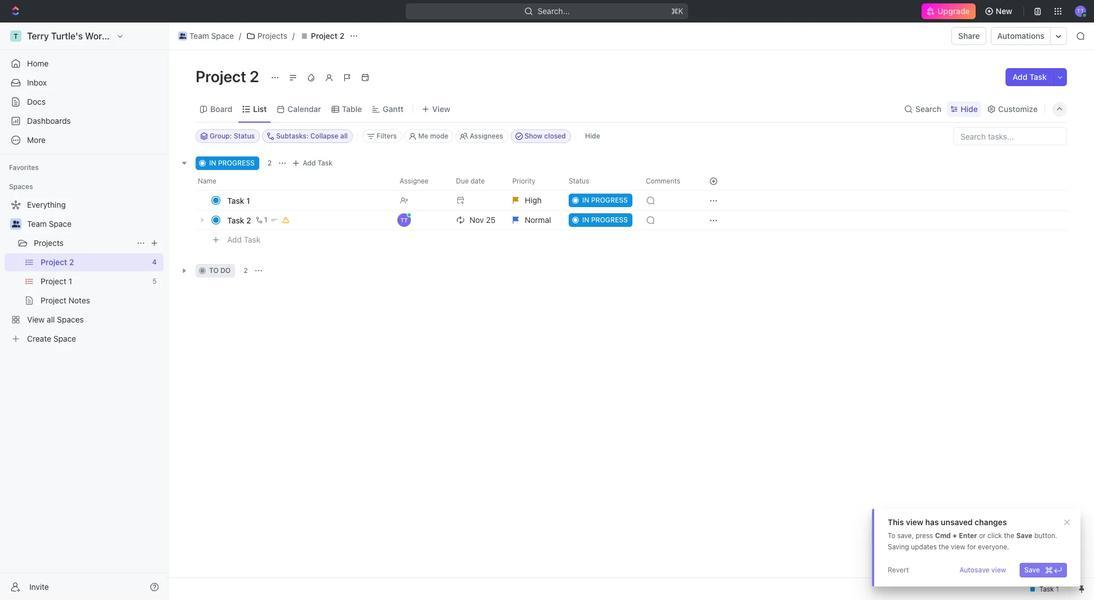 Task type: vqa. For each thing, say whether or not it's contained in the screenshot.
No favorited docs image
no



Task type: locate. For each thing, give the bounding box(es) containing it.
add task up customize
[[1013, 72, 1047, 82]]

search button
[[901, 101, 945, 117]]

status inside dropdown button
[[569, 177, 589, 185]]

status right priority dropdown button
[[569, 177, 589, 185]]

1 vertical spatial 1
[[264, 216, 267, 224]]

1 vertical spatial add
[[303, 159, 316, 167]]

view inside "autosave view" button
[[991, 567, 1006, 575]]

1 horizontal spatial team
[[189, 31, 209, 41]]

0 horizontal spatial projects link
[[34, 234, 132, 253]]

or
[[979, 532, 986, 541]]

add task for add task button to the left
[[227, 235, 260, 244]]

save down button.
[[1024, 567, 1040, 575]]

projects inside tree
[[34, 238, 64, 248]]

status button
[[562, 172, 639, 191]]

in progress for normal
[[582, 216, 628, 224]]

2 / from the left
[[292, 31, 295, 41]]

1 vertical spatial status
[[569, 177, 589, 185]]

name button
[[196, 172, 393, 191]]

2
[[340, 31, 344, 41], [250, 67, 259, 86], [268, 159, 272, 167], [246, 216, 251, 225], [69, 258, 74, 267], [244, 267, 248, 275]]

0 horizontal spatial /
[[239, 31, 241, 41]]

0 horizontal spatial hide
[[585, 132, 600, 140]]

1 horizontal spatial tt
[[1077, 7, 1084, 14]]

0 vertical spatial in progress
[[209, 159, 255, 167]]

2 in progress button from the top
[[562, 210, 639, 231]]

autosave view button
[[955, 564, 1011, 578]]

the right click
[[1004, 532, 1014, 541]]

create space link
[[5, 330, 161, 348]]

assignee
[[400, 177, 429, 185]]

2 horizontal spatial add task button
[[1006, 68, 1054, 86]]

1 vertical spatial team space link
[[27, 215, 161, 233]]

in progress for high
[[582, 196, 628, 205]]

progress for normal
[[591, 216, 628, 224]]

0 horizontal spatial add
[[227, 235, 242, 244]]

0 vertical spatial spaces
[[9, 183, 33, 191]]

2 vertical spatial add
[[227, 235, 242, 244]]

project inside project 1 link
[[41, 277, 66, 286]]

add for add task button to the left
[[227, 235, 242, 244]]

view for autosave
[[991, 567, 1006, 575]]

1 horizontal spatial add
[[303, 159, 316, 167]]

sidebar navigation
[[0, 23, 171, 601]]

2 vertical spatial space
[[53, 334, 76, 344]]

0 vertical spatial save
[[1016, 532, 1033, 541]]

0 vertical spatial team
[[189, 31, 209, 41]]

1 horizontal spatial team space
[[189, 31, 234, 41]]

all up the create space
[[47, 315, 55, 325]]

user group image
[[179, 33, 186, 39], [12, 221, 20, 228]]

1 horizontal spatial add task button
[[289, 157, 337, 170]]

favorites button
[[5, 161, 43, 175]]

1 in progress button from the top
[[562, 191, 639, 211]]

1 vertical spatial projects
[[34, 238, 64, 248]]

1 horizontal spatial 1
[[246, 196, 250, 205]]

comments button
[[639, 172, 696, 191]]

1 vertical spatial save
[[1024, 567, 1040, 575]]

add task button up name dropdown button
[[289, 157, 337, 170]]

automations button
[[992, 28, 1050, 45]]

task 1 link
[[224, 193, 391, 209]]

terry turtle's workspace, , element
[[10, 30, 21, 42]]

2 vertical spatial in
[[582, 216, 589, 224]]

gantt
[[383, 104, 404, 114]]

0 horizontal spatial team space link
[[27, 215, 161, 233]]

progress for high
[[591, 196, 628, 205]]

1 horizontal spatial status
[[569, 177, 589, 185]]

hide inside dropdown button
[[961, 104, 978, 114]]

in progress button for high
[[562, 191, 639, 211]]

0 horizontal spatial all
[[47, 315, 55, 325]]

1 horizontal spatial /
[[292, 31, 295, 41]]

team space link
[[175, 29, 237, 43], [27, 215, 161, 233]]

task down collapse
[[318, 159, 333, 167]]

space
[[211, 31, 234, 41], [49, 219, 72, 229], [53, 334, 76, 344]]

0 horizontal spatial team space
[[27, 219, 72, 229]]

2 vertical spatial 1
[[69, 277, 72, 286]]

project
[[311, 31, 338, 41], [196, 67, 246, 86], [41, 258, 67, 267], [41, 277, 66, 286], [41, 296, 66, 306]]

do
[[220, 267, 231, 275]]

hide button
[[947, 101, 981, 117]]

1 right 'task 2'
[[264, 216, 267, 224]]

1 horizontal spatial spaces
[[57, 315, 84, 325]]

1 horizontal spatial add task
[[303, 159, 333, 167]]

1 vertical spatial space
[[49, 219, 72, 229]]

team space
[[189, 31, 234, 41], [27, 219, 72, 229]]

hide right search
[[961, 104, 978, 114]]

search
[[915, 104, 941, 114]]

to do
[[209, 267, 231, 275]]

1 inside button
[[264, 216, 267, 224]]

0 horizontal spatial view
[[906, 518, 923, 528]]

add task button
[[1006, 68, 1054, 86], [289, 157, 337, 170], [222, 233, 265, 247]]

hide right closed
[[585, 132, 600, 140]]

upgrade
[[938, 6, 970, 16]]

1 up 'project notes'
[[69, 277, 72, 286]]

1 vertical spatial user group image
[[12, 221, 20, 228]]

automations
[[997, 31, 1045, 41]]

add task down subtasks: collapse all
[[303, 159, 333, 167]]

add task button up customize
[[1006, 68, 1054, 86]]

0 vertical spatial project 2
[[311, 31, 344, 41]]

2 horizontal spatial add
[[1013, 72, 1028, 82]]

tree containing everything
[[5, 196, 163, 348]]

1 horizontal spatial project 2
[[196, 67, 263, 86]]

1 horizontal spatial view
[[951, 543, 965, 552]]

tree
[[5, 196, 163, 348]]

2 vertical spatial in progress
[[582, 216, 628, 224]]

tt button
[[1072, 2, 1090, 20], [393, 210, 449, 231]]

save left button.
[[1016, 532, 1033, 541]]

0 vertical spatial view
[[432, 104, 450, 114]]

status
[[234, 132, 255, 140], [569, 177, 589, 185]]

2 vertical spatial project 2
[[41, 258, 74, 267]]

1 vertical spatial all
[[47, 315, 55, 325]]

task up 'task 2'
[[227, 196, 244, 205]]

0 horizontal spatial view
[[27, 315, 45, 325]]

me
[[418, 132, 428, 140]]

0 vertical spatial tt button
[[1072, 2, 1090, 20]]

spaces down favorites button
[[9, 183, 33, 191]]

1 vertical spatial team
[[27, 219, 47, 229]]

2 horizontal spatial project 2
[[311, 31, 344, 41]]

add up customize
[[1013, 72, 1028, 82]]

0 vertical spatial projects
[[258, 31, 287, 41]]

1 vertical spatial project 2 link
[[41, 254, 148, 272]]

in progress
[[209, 159, 255, 167], [582, 196, 628, 205], [582, 216, 628, 224]]

1 for project 1
[[69, 277, 72, 286]]

projects
[[258, 31, 287, 41], [34, 238, 64, 248]]

enter
[[959, 532, 977, 541]]

1
[[246, 196, 250, 205], [264, 216, 267, 224], [69, 277, 72, 286]]

0 vertical spatial all
[[340, 132, 348, 140]]

revert
[[888, 567, 909, 575]]

project 2
[[311, 31, 344, 41], [196, 67, 263, 86], [41, 258, 74, 267]]

add task down 'task 2'
[[227, 235, 260, 244]]

due date
[[456, 177, 485, 185]]

spaces down 'project notes'
[[57, 315, 84, 325]]

/
[[239, 31, 241, 41], [292, 31, 295, 41]]

status right group:
[[234, 132, 255, 140]]

0 horizontal spatial tt button
[[393, 210, 449, 231]]

project notes link
[[41, 292, 161, 310]]

save,
[[897, 532, 914, 541]]

terry
[[27, 31, 49, 41]]

view
[[432, 104, 450, 114], [27, 315, 45, 325]]

autosave
[[959, 567, 990, 575]]

0 horizontal spatial status
[[234, 132, 255, 140]]

1 vertical spatial progress
[[591, 196, 628, 205]]

0 horizontal spatial add task
[[227, 235, 260, 244]]

upgrade link
[[922, 3, 976, 19]]

autosave view
[[959, 567, 1006, 575]]

0 vertical spatial add task button
[[1006, 68, 1054, 86]]

2 vertical spatial view
[[991, 567, 1006, 575]]

0 vertical spatial in
[[209, 159, 216, 167]]

0 horizontal spatial project 2
[[41, 258, 74, 267]]

0 vertical spatial space
[[211, 31, 234, 41]]

for
[[967, 543, 976, 552]]

add up name dropdown button
[[303, 159, 316, 167]]

project inside project notes link
[[41, 296, 66, 306]]

0 vertical spatial 1
[[246, 196, 250, 205]]

1 vertical spatial add task button
[[289, 157, 337, 170]]

this
[[888, 518, 904, 528]]

0 vertical spatial team space link
[[175, 29, 237, 43]]

0 horizontal spatial 1
[[69, 277, 72, 286]]

in
[[209, 159, 216, 167], [582, 196, 589, 205], [582, 216, 589, 224]]

everything link
[[5, 196, 161, 214]]

task 2
[[227, 216, 251, 225]]

2 horizontal spatial view
[[991, 567, 1006, 575]]

project for project notes link
[[41, 296, 66, 306]]

1 horizontal spatial the
[[1004, 532, 1014, 541]]

saving
[[888, 543, 909, 552]]

due
[[456, 177, 469, 185]]

task 1
[[227, 196, 250, 205]]

home
[[27, 59, 49, 68]]

0 vertical spatial projects link
[[243, 29, 290, 43]]

press
[[916, 532, 933, 541]]

add down 'task 2'
[[227, 235, 242, 244]]

4
[[152, 258, 157, 267]]

in progress button
[[562, 191, 639, 211], [562, 210, 639, 231]]

view down +
[[951, 543, 965, 552]]

0 vertical spatial add
[[1013, 72, 1028, 82]]

1 horizontal spatial hide
[[961, 104, 978, 114]]

table
[[342, 104, 362, 114]]

1 vertical spatial hide
[[585, 132, 600, 140]]

inbox
[[27, 78, 47, 87]]

show closed
[[525, 132, 566, 140]]

board link
[[208, 101, 232, 117]]

2 horizontal spatial add task
[[1013, 72, 1047, 82]]

1 up 'task 2'
[[246, 196, 250, 205]]

the down cmd
[[939, 543, 949, 552]]

date
[[471, 177, 485, 185]]

1 for task 1
[[246, 196, 250, 205]]

2 vertical spatial add task button
[[222, 233, 265, 247]]

1 horizontal spatial all
[[340, 132, 348, 140]]

1 horizontal spatial projects link
[[243, 29, 290, 43]]

0 horizontal spatial the
[[939, 543, 949, 552]]

view down everyone. at the bottom of the page
[[991, 567, 1006, 575]]

share
[[958, 31, 980, 41]]

all right collapse
[[340, 132, 348, 140]]

view up create
[[27, 315, 45, 325]]

calendar
[[288, 104, 321, 114]]

0 horizontal spatial user group image
[[12, 221, 20, 228]]

0 horizontal spatial project 2 link
[[41, 254, 148, 272]]

2 vertical spatial add task
[[227, 235, 260, 244]]

1 vertical spatial in
[[582, 196, 589, 205]]

1 vertical spatial projects link
[[34, 234, 132, 253]]

view inside button
[[432, 104, 450, 114]]

1 vertical spatial in progress
[[582, 196, 628, 205]]

has
[[925, 518, 939, 528]]

button.
[[1034, 532, 1057, 541]]

view up save,
[[906, 518, 923, 528]]

view for this
[[906, 518, 923, 528]]

add task button down 'task 2'
[[222, 233, 265, 247]]

the
[[1004, 532, 1014, 541], [939, 543, 949, 552]]

0 vertical spatial progress
[[218, 159, 255, 167]]

normal button
[[506, 210, 562, 231]]

spaces
[[9, 183, 33, 191], [57, 315, 84, 325]]

me mode button
[[404, 130, 453, 143]]

0 vertical spatial the
[[1004, 532, 1014, 541]]

view inside "sidebar" "navigation"
[[27, 315, 45, 325]]

view up mode
[[432, 104, 450, 114]]

1 horizontal spatial project 2 link
[[297, 29, 347, 43]]

1 inside "sidebar" "navigation"
[[69, 277, 72, 286]]

home link
[[5, 55, 163, 73]]

2 horizontal spatial 1
[[264, 216, 267, 224]]

add task for the right add task button
[[1013, 72, 1047, 82]]

save inside button
[[1024, 567, 1040, 575]]

assignees button
[[456, 130, 508, 143]]

docs
[[27, 97, 46, 107]]

tt
[[1077, 7, 1084, 14], [401, 217, 408, 224]]

add
[[1013, 72, 1028, 82], [303, 159, 316, 167], [227, 235, 242, 244]]

team space inside tree
[[27, 219, 72, 229]]

1 vertical spatial tt
[[401, 217, 408, 224]]

2 vertical spatial progress
[[591, 216, 628, 224]]

0 vertical spatial add task
[[1013, 72, 1047, 82]]

share button
[[952, 27, 987, 45]]

0 horizontal spatial projects
[[34, 238, 64, 248]]

project for project 1 link at top left
[[41, 277, 66, 286]]



Task type: describe. For each thing, give the bounding box(es) containing it.
0 horizontal spatial spaces
[[9, 183, 33, 191]]

1 vertical spatial view
[[951, 543, 965, 552]]

mode
[[430, 132, 448, 140]]

hide button
[[581, 130, 605, 143]]

priority
[[512, 177, 535, 185]]

project 1
[[41, 277, 72, 286]]

subtasks: collapse all
[[276, 132, 348, 140]]

comments
[[646, 177, 680, 185]]

me mode
[[418, 132, 448, 140]]

group:
[[210, 132, 232, 140]]

list link
[[251, 101, 267, 117]]

search...
[[538, 6, 570, 16]]

view button
[[418, 101, 454, 117]]

add for the right add task button
[[1013, 72, 1028, 82]]

user group image inside "sidebar" "navigation"
[[12, 221, 20, 228]]

0 vertical spatial tt
[[1077, 7, 1084, 14]]

show closed button
[[511, 130, 571, 143]]

cmd
[[935, 532, 951, 541]]

tree inside "sidebar" "navigation"
[[5, 196, 163, 348]]

0 horizontal spatial tt
[[401, 217, 408, 224]]

project 2 inside "sidebar" "navigation"
[[41, 258, 74, 267]]

new
[[996, 6, 1012, 16]]

1 vertical spatial project 2
[[196, 67, 263, 86]]

new button
[[980, 2, 1019, 20]]

create space
[[27, 334, 76, 344]]

save inside this view has unsaved changes to save, press cmd + enter or click the save button. saving updates the view for everyone.
[[1016, 532, 1033, 541]]

0 vertical spatial user group image
[[179, 33, 186, 39]]

view for view
[[432, 104, 450, 114]]

1 vertical spatial spaces
[[57, 315, 84, 325]]

closed
[[544, 132, 566, 140]]

more button
[[5, 131, 163, 149]]

to
[[209, 267, 219, 275]]

team inside tree
[[27, 219, 47, 229]]

0 vertical spatial status
[[234, 132, 255, 140]]

1 horizontal spatial projects
[[258, 31, 287, 41]]

dashboards
[[27, 116, 71, 126]]

assignees
[[470, 132, 503, 140]]

invite
[[29, 583, 49, 592]]

gantt link
[[381, 101, 404, 117]]

1 horizontal spatial team space link
[[175, 29, 237, 43]]

t
[[14, 32, 18, 40]]

calendar link
[[285, 101, 321, 117]]

this view has unsaved changes to save, press cmd + enter or click the save button. saving updates the view for everyone.
[[888, 518, 1057, 552]]

subtasks:
[[276, 132, 308, 140]]

everything
[[27, 200, 66, 210]]

unsaved
[[941, 518, 973, 528]]

collapse
[[310, 132, 339, 140]]

high button
[[506, 191, 562, 211]]

priority button
[[506, 172, 562, 191]]

5
[[153, 277, 157, 286]]

task up customize
[[1030, 72, 1047, 82]]

table link
[[340, 101, 362, 117]]

filters button
[[362, 130, 402, 143]]

1 horizontal spatial tt button
[[1072, 2, 1090, 20]]

terry turtle's workspace
[[27, 31, 132, 41]]

2 inside "sidebar" "navigation"
[[69, 258, 74, 267]]

view for view all spaces
[[27, 315, 45, 325]]

notes
[[69, 296, 90, 306]]

workspace
[[85, 31, 132, 41]]

in for high
[[582, 196, 589, 205]]

save button
[[1020, 564, 1067, 578]]

1 vertical spatial add task
[[303, 159, 333, 167]]

docs link
[[5, 93, 163, 111]]

Search tasks... text field
[[954, 128, 1067, 145]]

to
[[888, 532, 895, 541]]

in for normal
[[582, 216, 589, 224]]

0 vertical spatial project 2 link
[[297, 29, 347, 43]]

board
[[210, 104, 232, 114]]

task down 1 button at the top of the page
[[244, 235, 260, 244]]

click
[[988, 532, 1002, 541]]

customize
[[998, 104, 1038, 114]]

filters
[[377, 132, 397, 140]]

dashboards link
[[5, 112, 163, 130]]

task down task 1
[[227, 216, 244, 225]]

1 vertical spatial the
[[939, 543, 949, 552]]

1 / from the left
[[239, 31, 241, 41]]

favorites
[[9, 163, 39, 172]]

all inside "sidebar" "navigation"
[[47, 315, 55, 325]]

changes
[[975, 518, 1007, 528]]

1 button
[[253, 215, 269, 226]]

project 1 link
[[41, 273, 148, 291]]

name
[[198, 177, 216, 185]]

assignee button
[[393, 172, 449, 191]]

inbox link
[[5, 74, 163, 92]]

customize button
[[984, 101, 1041, 117]]

due date button
[[449, 172, 506, 191]]

show
[[525, 132, 542, 140]]

updates
[[911, 543, 937, 552]]

project for project 2 link to the left
[[41, 258, 67, 267]]

in progress button for normal
[[562, 210, 639, 231]]

project notes
[[41, 296, 90, 306]]

turtle's
[[51, 31, 83, 41]]

0 horizontal spatial add task button
[[222, 233, 265, 247]]

hide inside button
[[585, 132, 600, 140]]

high
[[525, 196, 542, 205]]

create
[[27, 334, 51, 344]]

view button
[[418, 96, 454, 122]]



